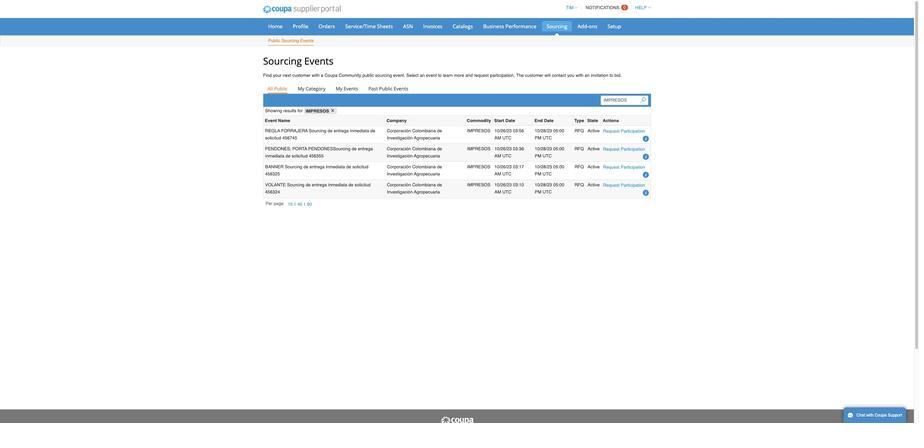 Task type: locate. For each thing, give the bounding box(es) containing it.
10/28/23 05:00 pm utc right 03:10
[[535, 183, 565, 195]]

10/28/23 05:00 pm utc
[[535, 128, 565, 140], [535, 146, 565, 159], [535, 164, 565, 177], [535, 183, 565, 195]]

my
[[298, 86, 305, 92], [336, 86, 343, 92]]

2 10/26/23 from the top
[[495, 146, 512, 151]]

tim
[[566, 5, 574, 10]]

1 request participation button from the top
[[603, 128, 645, 135]]

1 horizontal spatial |
[[304, 202, 305, 207]]

3 10/28/23 05:00 pm utc from the top
[[535, 164, 565, 177]]

coupa inside button
[[875, 413, 887, 418]]

10/28/23 05:00 pm utc right the 03:17
[[535, 164, 565, 177]]

3 investigación from the top
[[387, 172, 413, 177]]

1 rfq from the top
[[575, 128, 584, 133]]

4 05:00 from the top
[[553, 183, 565, 188]]

05:00 for 10/26/23 03:56 am utc
[[553, 128, 565, 133]]

add-ons
[[578, 23, 598, 30]]

4 pm from the top
[[535, 190, 542, 195]]

am up the 10/26/23 03:10 am utc in the right of the page
[[495, 172, 501, 177]]

colombiana for volante sourcing de entrega inmediata de solicitud 456324
[[412, 183, 436, 188]]

impresos for 10/26/23 03:56 am utc
[[467, 128, 491, 133]]

pm down end
[[535, 135, 542, 140]]

3 05:00 from the top
[[553, 164, 565, 170]]

1 10/28/23 from the top
[[535, 128, 552, 133]]

2 agropecuaria from the top
[[414, 153, 440, 159]]

solicitud inside regla forrajera sourcing de entrega inmediata de solicitud 456745
[[265, 135, 281, 140]]

sourcing
[[547, 23, 568, 30], [282, 38, 299, 43], [263, 54, 302, 67], [309, 128, 326, 133], [285, 164, 302, 170], [287, 183, 305, 188]]

asn
[[403, 23, 413, 30]]

10/26/23 for 10/26/23 03:36 am utc
[[495, 146, 512, 151]]

corporación colombiana de investigación agropecuaria for volante sourcing de entrega inmediata de solicitud 456324
[[387, 183, 442, 195]]

de
[[328, 128, 333, 133], [370, 128, 375, 133], [437, 128, 442, 133], [352, 146, 357, 151], [437, 146, 442, 151], [286, 153, 291, 159], [304, 164, 309, 170], [346, 164, 351, 170], [437, 164, 442, 170], [306, 183, 311, 188], [349, 183, 354, 188], [437, 183, 442, 188]]

colombiana for regla forrajera sourcing de entrega inmediata de solicitud 456745
[[412, 128, 436, 133]]

impresos for 10/26/23 03:36 am utc
[[467, 146, 491, 151]]

impresos for 10/26/23 03:17 am utc
[[467, 164, 491, 170]]

10/26/23 left '03:36'
[[495, 146, 512, 151]]

3 am from the top
[[495, 172, 501, 177]]

am inside 10/26/23 03:36 am utc
[[495, 153, 501, 159]]

| left 90
[[304, 202, 305, 207]]

forrajera
[[281, 128, 308, 133]]

with right chat
[[867, 413, 874, 418]]

4 active from the top
[[588, 183, 600, 188]]

agropecuaria
[[414, 135, 440, 140], [414, 153, 440, 159], [414, 172, 440, 177], [414, 190, 440, 195]]

pendonessourcing
[[308, 146, 351, 151]]

4 participation from the top
[[621, 183, 645, 188]]

corporación for banner sourcing de entrega inmediata de solicitud 456325
[[387, 164, 411, 170]]

3 corporación from the top
[[387, 164, 411, 170]]

am for 10/26/23 03:56 am utc
[[495, 135, 501, 140]]

1 investigación from the top
[[387, 135, 413, 140]]

10/28/23 05:00 pm utc right '03:36'
[[535, 146, 565, 159]]

3 rfq from the top
[[575, 164, 584, 170]]

0 horizontal spatial coupa
[[325, 73, 338, 78]]

3 agropecuaria from the top
[[414, 172, 440, 177]]

10/26/23 down the start date button
[[495, 128, 512, 133]]

10/26/23 inside 10/26/23 03:17 am utc
[[495, 164, 512, 170]]

to left learn
[[438, 73, 442, 78]]

pm right the 10/26/23 03:10 am utc in the right of the page
[[535, 190, 542, 195]]

1 to from the left
[[438, 73, 442, 78]]

0 horizontal spatial to
[[438, 73, 442, 78]]

2 pm from the top
[[535, 153, 542, 159]]

entrega
[[334, 128, 349, 133], [358, 146, 373, 151], [310, 164, 325, 170], [312, 183, 327, 188]]

10/28/23 right 03:10
[[535, 183, 552, 188]]

commodity
[[467, 118, 491, 123]]

public right past
[[379, 86, 393, 92]]

pm for 10/26/23 03:56 am utc
[[535, 135, 542, 140]]

investigación for pendones; porta pendonessourcing de entrega inmediata de solicitud 456355
[[387, 153, 413, 159]]

1 colombiana from the top
[[412, 128, 436, 133]]

pm
[[535, 135, 542, 140], [535, 153, 542, 159], [535, 172, 542, 177], [535, 190, 542, 195]]

3 colombiana from the top
[[412, 164, 436, 170]]

actions button
[[603, 117, 619, 124]]

0 horizontal spatial customer
[[292, 73, 311, 78]]

0 horizontal spatial navigation
[[266, 201, 314, 208]]

1 horizontal spatial coupa supplier portal image
[[440, 417, 474, 423]]

| right 15
[[295, 202, 296, 207]]

1 request from the top
[[603, 129, 620, 134]]

my events
[[336, 86, 358, 92]]

sourcing up pendonessourcing
[[309, 128, 326, 133]]

1 05:00 from the top
[[553, 128, 565, 133]]

solicitud inside pendones; porta pendonessourcing de entrega inmediata de solicitud 456355
[[292, 153, 308, 159]]

request for 03:17
[[603, 165, 620, 170]]

colombiana
[[412, 128, 436, 133], [412, 146, 436, 151], [412, 164, 436, 170], [412, 183, 436, 188]]

inmediata inside regla forrajera sourcing de entrega inmediata de solicitud 456745
[[350, 128, 369, 133]]

10/28/23 05:00 pm utc down end date button
[[535, 128, 565, 140]]

10/26/23 inside the 10/26/23 03:10 am utc
[[495, 183, 512, 188]]

0 horizontal spatial date
[[506, 118, 515, 123]]

date
[[506, 118, 515, 123], [544, 118, 554, 123]]

tab list
[[263, 84, 651, 94]]

2 active from the top
[[588, 146, 600, 151]]

past public events link
[[364, 84, 413, 94]]

public sourcing events
[[268, 38, 314, 43]]

request for 03:10
[[603, 183, 620, 188]]

2 corporación from the top
[[387, 146, 411, 151]]

4 corporación from the top
[[387, 183, 411, 188]]

ons
[[589, 23, 598, 30]]

am inside 10/26/23 03:17 am utc
[[495, 172, 501, 177]]

am inside the 10/26/23 03:10 am utc
[[495, 190, 501, 195]]

Search text field
[[601, 96, 648, 105]]

performance
[[506, 23, 537, 30]]

1 vertical spatial navigation
[[266, 201, 314, 208]]

an left invitation on the right of the page
[[585, 73, 590, 78]]

2 am from the top
[[495, 153, 501, 159]]

find
[[263, 73, 272, 78]]

0 vertical spatial navigation
[[563, 1, 651, 14]]

utc inside 10/26/23 03:56 am utc
[[503, 135, 512, 140]]

15
[[288, 202, 293, 207]]

coupa right a
[[325, 73, 338, 78]]

10/28/23 for 03:36
[[535, 146, 552, 151]]

4 investigación from the top
[[387, 190, 413, 195]]

2 date from the left
[[544, 118, 554, 123]]

1 10/28/23 05:00 pm utc from the top
[[535, 128, 565, 140]]

1 agropecuaria from the top
[[414, 135, 440, 140]]

request participation button
[[603, 128, 645, 135], [603, 146, 645, 153], [603, 164, 645, 171], [603, 182, 645, 189]]

3 10/26/23 from the top
[[495, 164, 512, 170]]

sourcing down "tim"
[[547, 23, 568, 30]]

03:56
[[513, 128, 524, 133]]

corporación colombiana de investigación agropecuaria
[[387, 128, 442, 140], [387, 146, 442, 159], [387, 164, 442, 177], [387, 183, 442, 195]]

1 horizontal spatial with
[[576, 73, 584, 78]]

03:10
[[513, 183, 524, 188]]

3 active from the top
[[588, 164, 600, 170]]

1 horizontal spatial my
[[336, 86, 343, 92]]

10/28/23 for 03:10
[[535, 183, 552, 188]]

event
[[426, 73, 437, 78]]

1 participation from the top
[[621, 129, 645, 134]]

coupa left support
[[875, 413, 887, 418]]

am inside 10/26/23 03:56 am utc
[[495, 135, 501, 140]]

inmediata inside volante sourcing de entrega inmediata de solicitud 456324
[[328, 183, 347, 188]]

2 horizontal spatial with
[[867, 413, 874, 418]]

4 request participation from the top
[[603, 183, 645, 188]]

1 horizontal spatial navigation
[[563, 1, 651, 14]]

customer left will
[[525, 73, 543, 78]]

add-ons link
[[573, 21, 602, 31]]

3 pm from the top
[[535, 172, 542, 177]]

my for my events
[[336, 86, 343, 92]]

sourcing inside sourcing 'link'
[[547, 23, 568, 30]]

2 | from the left
[[304, 202, 305, 207]]

tab list containing all public
[[263, 84, 651, 94]]

banner sourcing de entrega inmediata de solicitud 456325
[[265, 164, 369, 177]]

per
[[266, 201, 273, 206]]

active for 10/26/23 03:56 am utc
[[588, 128, 600, 133]]

past
[[369, 86, 378, 92]]

10/26/23 inside 10/26/23 03:36 am utc
[[495, 146, 512, 151]]

request
[[474, 73, 489, 78]]

3 request from the top
[[603, 165, 620, 170]]

4 agropecuaria from the top
[[414, 190, 440, 195]]

0 horizontal spatial an
[[420, 73, 425, 78]]

service/time
[[345, 23, 376, 30]]

customer right next
[[292, 73, 311, 78]]

my category
[[298, 86, 326, 92]]

3 10/28/23 from the top
[[535, 164, 552, 170]]

banner
[[265, 164, 284, 170]]

am up 10/26/23 03:17 am utc
[[495, 153, 501, 159]]

sourcing events
[[263, 54, 334, 67]]

10/28/23 right '03:36'
[[535, 146, 552, 151]]

help link
[[632, 5, 651, 10]]

participation for 03:17
[[621, 165, 645, 170]]

and
[[466, 73, 473, 78]]

request participation button for 03:36
[[603, 146, 645, 153]]

with right you
[[576, 73, 584, 78]]

2 investigación from the top
[[387, 153, 413, 159]]

am down 10/26/23 03:17 am utc
[[495, 190, 501, 195]]

corporación for pendones; porta pendonessourcing de entrega inmediata de solicitud 456355
[[387, 146, 411, 151]]

2 to from the left
[[610, 73, 614, 78]]

10/28/23 05:00 pm utc for 03:10
[[535, 183, 565, 195]]

456325
[[265, 172, 280, 177]]

pm right 10/26/23 03:17 am utc
[[535, 172, 542, 177]]

sourcing link
[[542, 21, 572, 31]]

1 horizontal spatial coupa
[[875, 413, 887, 418]]

1 pm from the top
[[535, 135, 542, 140]]

sourcing inside volante sourcing de entrega inmediata de solicitud 456324
[[287, 183, 305, 188]]

4 10/26/23 from the top
[[495, 183, 512, 188]]

1 request participation from the top
[[603, 129, 645, 134]]

am down start
[[495, 135, 501, 140]]

pm for 10/26/23 03:10 am utc
[[535, 190, 542, 195]]

1 horizontal spatial customer
[[525, 73, 543, 78]]

10/26/23 for 10/26/23 03:10 am utc
[[495, 183, 512, 188]]

utc inside 10/26/23 03:17 am utc
[[503, 172, 512, 177]]

sourcing down porta
[[285, 164, 302, 170]]

sourcing up next
[[263, 54, 302, 67]]

sourcing down profile link
[[282, 38, 299, 43]]

1 10/26/23 from the top
[[495, 128, 512, 133]]

impresos
[[306, 108, 329, 113], [467, 128, 491, 133], [467, 146, 491, 151], [467, 164, 491, 170], [467, 183, 491, 188]]

the
[[516, 73, 524, 78]]

will
[[545, 73, 551, 78]]

inmediata inside pendones; porta pendonessourcing de entrega inmediata de solicitud 456355
[[265, 153, 284, 159]]

0 horizontal spatial |
[[295, 202, 296, 207]]

coupa supplier portal image
[[258, 1, 346, 18], [440, 417, 474, 423]]

1 vertical spatial coupa
[[875, 413, 887, 418]]

you
[[568, 73, 575, 78]]

utc inside 10/26/23 03:36 am utc
[[503, 153, 512, 159]]

asn link
[[399, 21, 418, 31]]

business performance link
[[479, 21, 541, 31]]

colombiana for banner sourcing de entrega inmediata de solicitud 456325
[[412, 164, 436, 170]]

rfq for 10/26/23 03:17 am utc
[[575, 164, 584, 170]]

2 request from the top
[[603, 147, 620, 152]]

1 horizontal spatial to
[[610, 73, 614, 78]]

coupa
[[325, 73, 338, 78], [875, 413, 887, 418]]

corporación
[[387, 128, 411, 133], [387, 146, 411, 151], [387, 164, 411, 170], [387, 183, 411, 188]]

sourcing inside public sourcing events link
[[282, 38, 299, 43]]

my category link
[[293, 84, 330, 94]]

10/28/23 05:00 pm utc for 03:36
[[535, 146, 565, 159]]

orders link
[[314, 21, 340, 31]]

investigación for regla forrajera sourcing de entrega inmediata de solicitud 456745
[[387, 135, 413, 140]]

10/26/23 03:17 am utc
[[495, 164, 524, 177]]

3 participation from the top
[[621, 165, 645, 170]]

0 horizontal spatial my
[[298, 86, 305, 92]]

to
[[438, 73, 442, 78], [610, 73, 614, 78]]

sourcing up 45
[[287, 183, 305, 188]]

corporación colombiana de investigación agropecuaria for banner sourcing de entrega inmediata de solicitud 456325
[[387, 164, 442, 177]]

2 participation from the top
[[621, 147, 645, 152]]

4 request from the top
[[603, 183, 620, 188]]

1 horizontal spatial an
[[585, 73, 590, 78]]

4 am from the top
[[495, 190, 501, 195]]

0 horizontal spatial with
[[312, 73, 320, 78]]

participation for 03:56
[[621, 129, 645, 134]]

0 vertical spatial coupa supplier portal image
[[258, 1, 346, 18]]

chat with coupa support
[[857, 413, 903, 418]]

date right end
[[544, 118, 554, 123]]

1 horizontal spatial date
[[544, 118, 554, 123]]

4 10/28/23 05:00 pm utc from the top
[[535, 183, 565, 195]]

with left a
[[312, 73, 320, 78]]

10/28/23 05:00 pm utc for 03:17
[[535, 164, 565, 177]]

1 date from the left
[[506, 118, 515, 123]]

1 corporación colombiana de investigación agropecuaria from the top
[[387, 128, 442, 140]]

request participation button for 03:17
[[603, 164, 645, 171]]

2 corporación colombiana de investigación agropecuaria from the top
[[387, 146, 442, 159]]

3 corporación colombiana de investigación agropecuaria from the top
[[387, 164, 442, 177]]

0 horizontal spatial coupa supplier portal image
[[258, 1, 346, 18]]

entrega inside volante sourcing de entrega inmediata de solicitud 456324
[[312, 183, 327, 188]]

05:00
[[553, 128, 565, 133], [553, 146, 565, 151], [553, 164, 565, 170], [553, 183, 565, 188]]

to left bid.
[[610, 73, 614, 78]]

pm for 10/26/23 03:36 am utc
[[535, 153, 542, 159]]

2 request participation from the top
[[603, 147, 645, 152]]

profile
[[293, 23, 308, 30]]

2 my from the left
[[336, 86, 343, 92]]

an
[[420, 73, 425, 78], [585, 73, 590, 78]]

4 colombiana from the top
[[412, 183, 436, 188]]

10/26/23 left 03:10
[[495, 183, 512, 188]]

navigation
[[563, 1, 651, 14], [266, 201, 314, 208]]

1 am from the top
[[495, 135, 501, 140]]

1 active from the top
[[588, 128, 600, 133]]

45 button
[[296, 201, 304, 208]]

3 request participation button from the top
[[603, 164, 645, 171]]

search image
[[640, 97, 646, 103]]

request for 03:36
[[603, 147, 620, 152]]

my down community
[[336, 86, 343, 92]]

active
[[588, 128, 600, 133], [588, 146, 600, 151], [588, 164, 600, 170], [588, 183, 600, 188]]

past public events
[[369, 86, 408, 92]]

2 10/28/23 from the top
[[535, 146, 552, 151]]

2 colombiana from the top
[[412, 146, 436, 151]]

4 rfq from the top
[[575, 183, 584, 188]]

end date button
[[535, 117, 554, 124]]

an left event
[[420, 73, 425, 78]]

2 rfq from the top
[[575, 146, 584, 151]]

2 05:00 from the top
[[553, 146, 565, 151]]

4 10/28/23 from the top
[[535, 183, 552, 188]]

1 vertical spatial coupa supplier portal image
[[440, 417, 474, 423]]

my left category
[[298, 86, 305, 92]]

10/28/23 right the 03:17
[[535, 164, 552, 170]]

date right start
[[506, 118, 515, 123]]

10/26/23 inside 10/26/23 03:56 am utc
[[495, 128, 512, 133]]

1 corporación from the top
[[387, 128, 411, 133]]

pm right 10/26/23 03:36 am utc
[[535, 153, 542, 159]]

category
[[306, 86, 326, 92]]

10/26/23
[[495, 128, 512, 133], [495, 146, 512, 151], [495, 164, 512, 170], [495, 183, 512, 188]]

request participation for 03:17
[[603, 165, 645, 170]]

date inside end date button
[[544, 118, 554, 123]]

utc
[[503, 135, 512, 140], [543, 135, 552, 140], [503, 153, 512, 159], [543, 153, 552, 159], [503, 172, 512, 177], [543, 172, 552, 177], [503, 190, 512, 195], [543, 190, 552, 195]]

10/28/23 down end date button
[[535, 128, 552, 133]]

rfq for 10/26/23 03:36 am utc
[[575, 146, 584, 151]]

pm for 10/26/23 03:17 am utc
[[535, 172, 542, 177]]

type
[[574, 118, 584, 123]]

2 10/28/23 05:00 pm utc from the top
[[535, 146, 565, 159]]

1 | from the left
[[295, 202, 296, 207]]

4 request participation button from the top
[[603, 182, 645, 189]]

3 request participation from the top
[[603, 165, 645, 170]]

4 corporación colombiana de investigación agropecuaria from the top
[[387, 183, 442, 195]]

10/26/23 left the 03:17
[[495, 164, 512, 170]]

impresos for 10/26/23 03:10 am utc
[[467, 183, 491, 188]]

am for 10/26/23 03:10 am utc
[[495, 190, 501, 195]]

2 request participation button from the top
[[603, 146, 645, 153]]

public right all
[[274, 86, 288, 92]]

active for 10/26/23 03:36 am utc
[[588, 146, 600, 151]]

catalogs
[[453, 23, 473, 30]]

1 my from the left
[[298, 86, 305, 92]]



Task type: describe. For each thing, give the bounding box(es) containing it.
2 an from the left
[[585, 73, 590, 78]]

name
[[278, 118, 290, 123]]

0 vertical spatial coupa
[[325, 73, 338, 78]]

03:17
[[513, 164, 524, 170]]

state button
[[588, 117, 598, 124]]

sheets
[[377, 23, 393, 30]]

active for 10/26/23 03:10 am utc
[[588, 183, 600, 188]]

for
[[298, 108, 303, 113]]

1 an from the left
[[420, 73, 425, 78]]

public down home link
[[268, 38, 280, 43]]

support
[[888, 413, 903, 418]]

service/time sheets
[[345, 23, 393, 30]]

investigación for banner sourcing de entrega inmediata de solicitud 456325
[[387, 172, 413, 177]]

clear filter image
[[330, 108, 336, 114]]

add-
[[578, 23, 589, 30]]

home
[[268, 23, 283, 30]]

chat with coupa support button
[[844, 408, 907, 423]]

showing
[[265, 108, 282, 113]]

navigation containing notifications 0
[[563, 1, 651, 14]]

home link
[[264, 21, 287, 31]]

with inside button
[[867, 413, 874, 418]]

active for 10/26/23 03:17 am utc
[[588, 164, 600, 170]]

sourcing inside regla forrajera sourcing de entrega inmediata de solicitud 456745
[[309, 128, 326, 133]]

10/26/23 03:36 am utc
[[495, 146, 524, 159]]

rfq for 10/26/23 03:10 am utc
[[575, 183, 584, 188]]

state
[[588, 118, 598, 123]]

setup link
[[603, 21, 626, 31]]

request for 03:56
[[603, 129, 620, 134]]

corporación for regla forrajera sourcing de entrega inmediata de solicitud 456745
[[387, 128, 411, 133]]

public
[[363, 73, 374, 78]]

15 | 45 | 90
[[288, 202, 312, 207]]

all public
[[268, 86, 288, 92]]

next
[[283, 73, 291, 78]]

all public link
[[263, 84, 292, 94]]

rfq for 10/26/23 03:56 am utc
[[575, 128, 584, 133]]

sourcing inside banner sourcing de entrega inmediata de solicitud 456325
[[285, 164, 302, 170]]

your
[[273, 73, 282, 78]]

orders
[[319, 23, 335, 30]]

corporación for volante sourcing de entrega inmediata de solicitud 456324
[[387, 183, 411, 188]]

pendones;
[[265, 146, 291, 151]]

corporación colombiana de investigación agropecuaria for regla forrajera sourcing de entrega inmediata de solicitud 456745
[[387, 128, 442, 140]]

events up a
[[304, 54, 334, 67]]

profile link
[[289, 21, 313, 31]]

navigation containing per page
[[266, 201, 314, 208]]

notifications 0
[[586, 5, 626, 10]]

event name button
[[265, 117, 290, 124]]

utc inside the 10/26/23 03:10 am utc
[[503, 190, 512, 195]]

entrega inside banner sourcing de entrega inmediata de solicitud 456325
[[310, 164, 325, 170]]

events down community
[[344, 86, 358, 92]]

invoices link
[[419, 21, 447, 31]]

events down profile link
[[300, 38, 314, 43]]

end date
[[535, 118, 554, 123]]

entrega inside regla forrajera sourcing de entrega inmediata de solicitud 456745
[[334, 128, 349, 133]]

agropecuaria for regla forrajera sourcing de entrega inmediata de solicitud 456745
[[414, 135, 440, 140]]

inmediata inside banner sourcing de entrega inmediata de solicitud 456325
[[326, 164, 345, 170]]

request participation for 03:36
[[603, 147, 645, 152]]

am for 10/26/23 03:17 am utc
[[495, 172, 501, 177]]

regla forrajera sourcing de entrega inmediata de solicitud 456745
[[265, 128, 375, 140]]

sourcing
[[375, 73, 392, 78]]

select
[[407, 73, 419, 78]]

request participation button for 03:56
[[603, 128, 645, 135]]

2 customer from the left
[[525, 73, 543, 78]]

volante sourcing de entrega inmediata de solicitud 456324
[[265, 183, 371, 195]]

am for 10/26/23 03:36 am utc
[[495, 153, 501, 159]]

commodity button
[[467, 117, 491, 124]]

all
[[268, 86, 273, 92]]

agropecuaria for volante sourcing de entrega inmediata de solicitud 456324
[[414, 190, 440, 195]]

solicitud inside banner sourcing de entrega inmediata de solicitud 456325
[[353, 164, 369, 170]]

invoices
[[423, 23, 443, 30]]

10/26/23 03:10 am utc
[[495, 183, 524, 195]]

a
[[321, 73, 323, 78]]

event name
[[265, 118, 290, 123]]

find your next customer with a coupa community public sourcing event. select an event to learn more and request participation. the customer will contact you with an invitation to bid.
[[263, 73, 622, 78]]

participation.
[[490, 73, 515, 78]]

corporación colombiana de investigación agropecuaria for pendones; porta pendonessourcing de entrega inmediata de solicitud 456355
[[387, 146, 442, 159]]

45
[[298, 202, 302, 207]]

pendones; porta pendonessourcing de entrega inmediata de solicitud 456355
[[265, 146, 373, 159]]

community
[[339, 73, 361, 78]]

actions
[[603, 118, 619, 123]]

solicitud inside volante sourcing de entrega inmediata de solicitud 456324
[[355, 183, 371, 188]]

start date button
[[494, 117, 515, 124]]

colombiana for pendones; porta pendonessourcing de entrega inmediata de solicitud 456355
[[412, 146, 436, 151]]

start
[[494, 118, 504, 123]]

business performance
[[483, 23, 537, 30]]

05:00 for 10/26/23 03:36 am utc
[[553, 146, 565, 151]]

commodity start date
[[467, 118, 515, 123]]

notifications
[[586, 5, 620, 10]]

tim link
[[563, 5, 578, 10]]

events down event.
[[394, 86, 408, 92]]

regla
[[265, 128, 280, 133]]

05:00 for 10/26/23 03:17 am utc
[[553, 164, 565, 170]]

10/28/23 05:00 pm utc for 03:56
[[535, 128, 565, 140]]

invitation
[[591, 73, 609, 78]]

request participation button for 03:10
[[603, 182, 645, 189]]

request participation for 03:56
[[603, 129, 645, 134]]

participation for 03:36
[[621, 147, 645, 152]]

agropecuaria for pendones; porta pendonessourcing de entrega inmediata de solicitud 456355
[[414, 153, 440, 159]]

end
[[535, 118, 543, 123]]

showing results for
[[265, 108, 304, 113]]

agropecuaria for banner sourcing de entrega inmediata de solicitud 456325
[[414, 172, 440, 177]]

entrega inside pendones; porta pendonessourcing de entrega inmediata de solicitud 456355
[[358, 146, 373, 151]]

1 customer from the left
[[292, 73, 311, 78]]

05:00 for 10/26/23 03:10 am utc
[[553, 183, 565, 188]]

10/26/23 for 10/26/23 03:17 am utc
[[495, 164, 512, 170]]

investigación for volante sourcing de entrega inmediata de solicitud 456324
[[387, 190, 413, 195]]

0
[[624, 5, 626, 10]]

10/28/23 for 03:17
[[535, 164, 552, 170]]

public sourcing events link
[[268, 37, 314, 46]]

90 button
[[305, 201, 314, 208]]

participation for 03:10
[[621, 183, 645, 188]]

catalogs link
[[448, 21, 478, 31]]

learn
[[443, 73, 453, 78]]

03:36
[[513, 146, 524, 151]]

porta
[[293, 146, 307, 151]]

456745
[[282, 135, 297, 140]]

public for past
[[379, 86, 393, 92]]

10/26/23 for 10/26/23 03:56 am utc
[[495, 128, 512, 133]]

my for my category
[[298, 86, 305, 92]]

my events link
[[331, 84, 363, 94]]

type button
[[574, 117, 584, 124]]

10/28/23 for 03:56
[[535, 128, 552, 133]]

event.
[[393, 73, 405, 78]]

volante
[[265, 183, 286, 188]]

contact
[[552, 73, 566, 78]]

request participation for 03:10
[[603, 183, 645, 188]]

public for all
[[274, 86, 288, 92]]

bid.
[[615, 73, 622, 78]]

page
[[274, 201, 284, 206]]

event
[[265, 118, 277, 123]]

chat
[[857, 413, 866, 418]]

setup
[[608, 23, 622, 30]]



Task type: vqa. For each thing, say whether or not it's contained in the screenshot.
the preview
no



